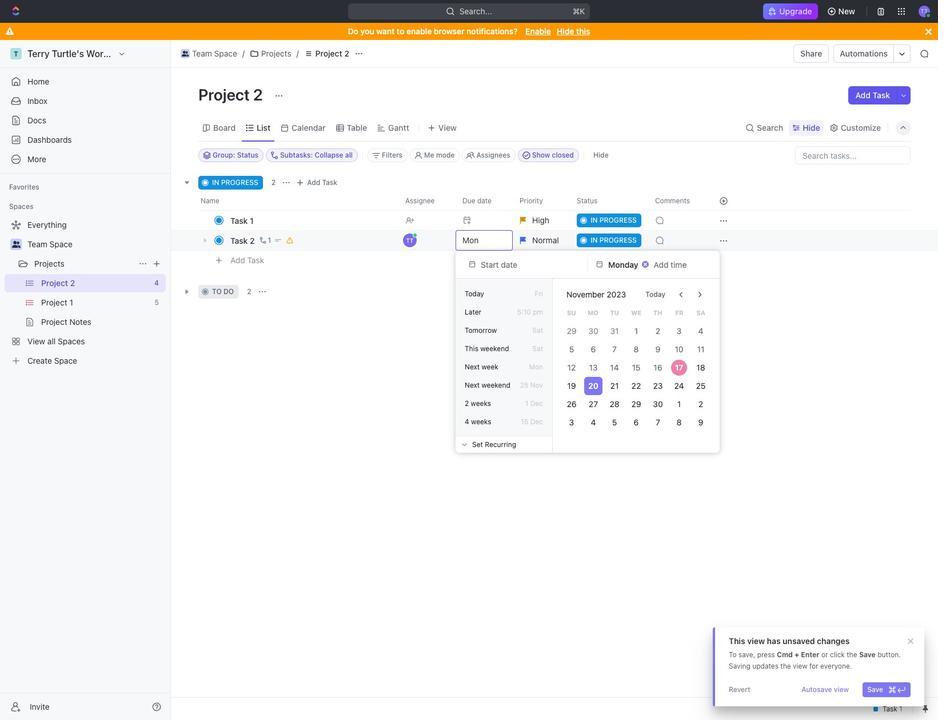 Task type: vqa. For each thing, say whether or not it's contained in the screenshot.
We
yes



Task type: describe. For each thing, give the bounding box(es) containing it.
0 vertical spatial projects link
[[247, 47, 294, 61]]

1 vertical spatial to
[[212, 288, 222, 296]]

20
[[588, 381, 598, 391]]

23
[[653, 381, 663, 391]]

21
[[611, 381, 619, 391]]

project 2 link
[[301, 47, 352, 61]]

task up task 2
[[230, 216, 248, 226]]

0 horizontal spatial today
[[465, 290, 484, 298]]

docs link
[[5, 111, 166, 130]]

0 horizontal spatial add task button
[[225, 254, 269, 268]]

4 weeks
[[465, 418, 491, 426]]

today button
[[639, 286, 672, 304]]

2 horizontal spatial add task button
[[849, 86, 897, 105]]

31
[[610, 326, 619, 336]]

user group image
[[12, 241, 20, 248]]

Start date text field
[[481, 260, 576, 270]]

updates
[[752, 663, 779, 671]]

team inside tree
[[27, 240, 47, 249]]

Search tasks... text field
[[796, 147, 910, 164]]

or
[[821, 651, 828, 660]]

board link
[[211, 120, 236, 136]]

inbox
[[27, 96, 47, 106]]

2 down 18
[[699, 400, 703, 409]]

1 inside "button"
[[268, 236, 271, 245]]

15 for 15 dec
[[521, 418, 528, 426]]

we
[[631, 309, 641, 317]]

weekend for this weekend
[[480, 345, 509, 353]]

0 vertical spatial 7
[[613, 345, 617, 354]]

2 right do
[[247, 288, 251, 296]]

calendar
[[292, 123, 326, 132]]

dashboards link
[[5, 131, 166, 149]]

0 horizontal spatial the
[[781, 663, 791, 671]]

team space inside sidebar navigation
[[27, 240, 73, 249]]

saving
[[729, 663, 751, 671]]

0 vertical spatial team
[[192, 49, 212, 58]]

projects inside sidebar navigation
[[34, 259, 64, 269]]

add for right the add task button
[[856, 90, 871, 100]]

autosave
[[802, 686, 832, 695]]

mo
[[588, 309, 598, 317]]

0 horizontal spatial project 2
[[198, 85, 266, 104]]

docs
[[27, 115, 46, 125]]

15 for 15
[[632, 363, 641, 373]]

0 vertical spatial 9
[[655, 345, 660, 354]]

automations button
[[834, 45, 894, 62]]

next for next weekend
[[465, 381, 480, 390]]

cmd
[[777, 651, 793, 660]]

this for weekend
[[465, 345, 478, 353]]

1 vertical spatial add
[[307, 178, 320, 187]]

automations
[[840, 49, 888, 58]]

dec for 1 dec
[[530, 400, 543, 408]]

dec for 15 dec
[[530, 418, 543, 426]]

hide button
[[789, 120, 824, 136]]

16
[[654, 363, 662, 373]]

2 right progress
[[271, 178, 276, 187]]

changes
[[817, 637, 850, 647]]

recurring
[[485, 440, 516, 449]]

hide inside button
[[593, 151, 609, 160]]

revert button
[[724, 683, 755, 698]]

enable
[[406, 26, 432, 36]]

share
[[800, 49, 822, 58]]

0 horizontal spatial 4
[[465, 418, 469, 426]]

1 horizontal spatial view
[[793, 663, 808, 671]]

1 horizontal spatial project 2
[[315, 49, 349, 58]]

25 for 25
[[696, 381, 706, 391]]

new button
[[822, 2, 862, 21]]

22
[[632, 381, 641, 391]]

table link
[[345, 120, 367, 136]]

in
[[212, 178, 219, 187]]

search button
[[742, 120, 787, 136]]

1 horizontal spatial 4
[[591, 418, 596, 428]]

5:10
[[517, 308, 531, 317]]

1 vertical spatial 6
[[634, 418, 639, 428]]

upgrade
[[779, 6, 812, 16]]

2 up 4 weeks
[[465, 400, 469, 408]]

add task for the leftmost the add task button
[[230, 255, 264, 265]]

spaces
[[9, 202, 33, 211]]

1 horizontal spatial the
[[847, 651, 857, 660]]

search
[[757, 123, 783, 132]]

nov
[[530, 381, 543, 390]]

assignees
[[476, 151, 510, 160]]

calendar link
[[289, 120, 326, 136]]

this weekend
[[465, 345, 509, 353]]

you
[[360, 26, 374, 36]]

assignees button
[[462, 149, 515, 162]]

1 horizontal spatial 7
[[656, 418, 660, 428]]

customize button
[[826, 120, 884, 136]]

1 horizontal spatial team space link
[[178, 47, 240, 61]]

0 horizontal spatial team space link
[[27, 236, 164, 254]]

save inside button
[[867, 686, 883, 695]]

28
[[610, 400, 620, 409]]

home
[[27, 77, 49, 86]]

autosave view button
[[797, 683, 854, 698]]

task down the 1 "button"
[[247, 255, 264, 265]]

november 2023
[[567, 290, 626, 300]]

in progress
[[212, 178, 258, 187]]

view for autosave
[[834, 686, 849, 695]]

do
[[224, 288, 234, 296]]

board
[[213, 123, 236, 132]]

customize
[[841, 123, 881, 132]]

2 / from the left
[[296, 49, 299, 58]]

inbox link
[[5, 92, 166, 110]]

everyone.
[[820, 663, 852, 671]]

tree inside sidebar navigation
[[5, 216, 166, 370]]

has
[[767, 637, 781, 647]]

browser
[[434, 26, 465, 36]]

2 down do on the left of the page
[[344, 49, 349, 58]]

task 2
[[230, 236, 255, 246]]

enable
[[525, 26, 551, 36]]

tu
[[610, 309, 619, 317]]

do
[[348, 26, 358, 36]]

25 nov
[[520, 381, 543, 390]]

1 vertical spatial 3
[[569, 418, 574, 428]]

0 horizontal spatial projects link
[[34, 255, 134, 273]]

task up task 1 link
[[322, 178, 337, 187]]

17
[[675, 363, 684, 373]]

0 horizontal spatial 6
[[591, 345, 596, 354]]

hide inside dropdown button
[[803, 123, 820, 132]]

next weekend
[[465, 381, 510, 390]]

14
[[610, 363, 619, 373]]

1 vertical spatial 30
[[653, 400, 663, 409]]

2 horizontal spatial 4
[[698, 326, 704, 336]]

sa
[[697, 309, 705, 317]]

weeks for 4 weeks
[[471, 418, 491, 426]]



Task type: locate. For each thing, give the bounding box(es) containing it.
sat for this weekend
[[532, 345, 543, 353]]

3 up 10
[[677, 326, 682, 336]]

2 down th
[[655, 326, 660, 336]]

for
[[809, 663, 818, 671]]

next up 2 weeks
[[465, 381, 480, 390]]

view up save,
[[747, 637, 765, 647]]

0 horizontal spatial team space
[[27, 240, 73, 249]]

project
[[315, 49, 342, 58], [198, 85, 250, 104]]

18
[[697, 363, 705, 373]]

view down everyone.
[[834, 686, 849, 695]]

0 horizontal spatial add task
[[230, 255, 264, 265]]

30 down 23
[[653, 400, 663, 409]]

next
[[465, 363, 480, 372], [465, 381, 480, 390]]

weekend for next weekend
[[482, 381, 510, 390]]

29
[[567, 326, 576, 336], [631, 400, 641, 409]]

view down "+"
[[793, 663, 808, 671]]

0 horizontal spatial space
[[50, 240, 73, 249]]

dec down 1 dec
[[530, 418, 543, 426]]

0 vertical spatial 3
[[677, 326, 682, 336]]

+
[[795, 651, 799, 660]]

0 horizontal spatial 25
[[520, 381, 528, 390]]

next week
[[465, 363, 498, 372]]

0 vertical spatial next
[[465, 363, 480, 372]]

space inside sidebar navigation
[[50, 240, 73, 249]]

to do
[[212, 288, 234, 296]]

0 vertical spatial 5
[[569, 345, 574, 354]]

0 vertical spatial 6
[[591, 345, 596, 354]]

4 down '27'
[[591, 418, 596, 428]]

next for next week
[[465, 363, 480, 372]]

space right user group image
[[50, 240, 73, 249]]

add task button down task 2
[[225, 254, 269, 268]]

0 horizontal spatial /
[[242, 49, 245, 58]]

add task up customize
[[856, 90, 890, 100]]

0 horizontal spatial 30
[[588, 326, 598, 336]]

sat up the mon
[[532, 345, 543, 353]]

26
[[567, 400, 576, 409]]

1 vertical spatial project
[[198, 85, 250, 104]]

do you want to enable browser notifications? enable hide this
[[348, 26, 590, 36]]

new
[[838, 6, 855, 16]]

th
[[653, 309, 662, 317]]

weekend up week
[[480, 345, 509, 353]]

1 vertical spatial 7
[[656, 418, 660, 428]]

space right user group icon
[[214, 49, 237, 58]]

the down the cmd
[[781, 663, 791, 671]]

10
[[675, 345, 684, 354]]

1 vertical spatial weeks
[[471, 418, 491, 426]]

1
[[250, 216, 254, 226], [268, 236, 271, 245], [634, 326, 638, 336], [525, 400, 528, 408], [678, 400, 681, 409]]

gantt link
[[386, 120, 409, 136]]

0 vertical spatial this
[[465, 345, 478, 353]]

0 horizontal spatial 5
[[569, 345, 574, 354]]

project inside project 2 link
[[315, 49, 342, 58]]

enter
[[801, 651, 820, 660]]

task down task 1
[[230, 236, 248, 246]]

project 2 down do on the left of the page
[[315, 49, 349, 58]]

1 vertical spatial team
[[27, 240, 47, 249]]

0 vertical spatial project
[[315, 49, 342, 58]]

1 horizontal spatial 9
[[698, 418, 703, 428]]

1 horizontal spatial hide
[[593, 151, 609, 160]]

tree
[[5, 216, 166, 370]]

9 up 16
[[655, 345, 660, 354]]

save left button.
[[859, 651, 876, 660]]

1 down we
[[634, 326, 638, 336]]

29 down 22
[[631, 400, 641, 409]]

this inside this view has unsaved changes to save, press cmd + enter or click the save button. saving updates the view for everyone.
[[729, 637, 745, 647]]

2 weeks
[[465, 400, 491, 408]]

add down task 2
[[230, 255, 245, 265]]

0 horizontal spatial to
[[212, 288, 222, 296]]

1 right task 2
[[268, 236, 271, 245]]

1 horizontal spatial 15
[[632, 363, 641, 373]]

1 vertical spatial add task
[[307, 178, 337, 187]]

pm
[[533, 308, 543, 317]]

team right user group icon
[[192, 49, 212, 58]]

5 up 12
[[569, 345, 574, 354]]

0 horizontal spatial project
[[198, 85, 250, 104]]

favorites button
[[5, 181, 44, 194]]

2 horizontal spatial add task
[[856, 90, 890, 100]]

table
[[347, 123, 367, 132]]

0 horizontal spatial 3
[[569, 418, 574, 428]]

0 vertical spatial add task
[[856, 90, 890, 100]]

2 horizontal spatial view
[[834, 686, 849, 695]]

tomorrow
[[465, 326, 497, 335]]

sat down pm at the right of page
[[532, 326, 543, 335]]

1 vertical spatial next
[[465, 381, 480, 390]]

dashboards
[[27, 135, 72, 145]]

1 vertical spatial weekend
[[482, 381, 510, 390]]

save down button.
[[867, 686, 883, 695]]

2 horizontal spatial hide
[[803, 123, 820, 132]]

save button
[[863, 683, 911, 698]]

1 horizontal spatial space
[[214, 49, 237, 58]]

space
[[214, 49, 237, 58], [50, 240, 73, 249]]

team
[[192, 49, 212, 58], [27, 240, 47, 249]]

add task
[[856, 90, 890, 100], [307, 178, 337, 187], [230, 255, 264, 265]]

1 horizontal spatial this
[[729, 637, 745, 647]]

add
[[856, 90, 871, 100], [307, 178, 320, 187], [230, 255, 245, 265]]

0 horizontal spatial add
[[230, 255, 245, 265]]

9
[[655, 345, 660, 354], [698, 418, 703, 428]]

1 sat from the top
[[532, 326, 543, 335]]

set recurring
[[472, 440, 516, 449]]

0 vertical spatial space
[[214, 49, 237, 58]]

0 horizontal spatial view
[[747, 637, 765, 647]]

25 left nov
[[520, 381, 528, 390]]

view inside button
[[834, 686, 849, 695]]

15
[[632, 363, 641, 373], [521, 418, 528, 426]]

0 vertical spatial dec
[[530, 400, 543, 408]]

⌘k
[[573, 6, 585, 16]]

0 horizontal spatial 7
[[613, 345, 617, 354]]

add task button up task 1 link
[[293, 176, 342, 190]]

7 down 31 at top
[[613, 345, 617, 354]]

1 vertical spatial this
[[729, 637, 745, 647]]

share button
[[794, 45, 829, 63]]

1 down 25 nov
[[525, 400, 528, 408]]

button.
[[878, 651, 901, 660]]

1 horizontal spatial projects
[[261, 49, 291, 58]]

4 down 2 weeks
[[465, 418, 469, 426]]

hide button
[[589, 149, 613, 162]]

today up th
[[646, 290, 665, 299]]

view for this
[[747, 637, 765, 647]]

fri
[[535, 290, 543, 298]]

1 horizontal spatial 6
[[634, 418, 639, 428]]

1 horizontal spatial project
[[315, 49, 342, 58]]

0 horizontal spatial this
[[465, 345, 478, 353]]

home link
[[5, 73, 166, 91]]

user group image
[[182, 51, 189, 57]]

week
[[482, 363, 498, 372]]

tree containing team space
[[5, 216, 166, 370]]

1 horizontal spatial /
[[296, 49, 299, 58]]

the right "click"
[[847, 651, 857, 660]]

1 vertical spatial hide
[[803, 123, 820, 132]]

30 down mo
[[588, 326, 598, 336]]

1 horizontal spatial team space
[[192, 49, 237, 58]]

team right user group image
[[27, 240, 47, 249]]

team space link
[[178, 47, 240, 61], [27, 236, 164, 254]]

this
[[465, 345, 478, 353], [729, 637, 745, 647]]

project 2 up board
[[198, 85, 266, 104]]

1 vertical spatial projects link
[[34, 255, 134, 273]]

set
[[472, 440, 483, 449]]

1 down 24
[[678, 400, 681, 409]]

15 up 22
[[632, 363, 641, 373]]

task
[[873, 90, 890, 100], [322, 178, 337, 187], [230, 216, 248, 226], [230, 236, 248, 246], [247, 255, 264, 265]]

0 vertical spatial view
[[747, 637, 765, 647]]

2 up list
[[253, 85, 263, 104]]

1 25 from the left
[[520, 381, 528, 390]]

0 vertical spatial 8
[[634, 345, 639, 354]]

11
[[697, 345, 705, 354]]

project 2
[[315, 49, 349, 58], [198, 85, 266, 104]]

1 horizontal spatial team
[[192, 49, 212, 58]]

2 vertical spatial add task button
[[225, 254, 269, 268]]

27
[[589, 400, 598, 409]]

1 horizontal spatial 29
[[631, 400, 641, 409]]

save,
[[739, 651, 755, 660]]

24
[[675, 381, 684, 391]]

1 / from the left
[[242, 49, 245, 58]]

2 dec from the top
[[530, 418, 543, 426]]

0 vertical spatial 15
[[632, 363, 641, 373]]

2023
[[607, 290, 626, 300]]

1 horizontal spatial 5
[[612, 418, 617, 428]]

weeks up 4 weeks
[[471, 400, 491, 408]]

progress
[[221, 178, 258, 187]]

0 vertical spatial save
[[859, 651, 876, 660]]

1 vertical spatial 5
[[612, 418, 617, 428]]

3 down 26
[[569, 418, 574, 428]]

1 inside task 1 link
[[250, 216, 254, 226]]

25 down 18
[[696, 381, 706, 391]]

this view has unsaved changes to save, press cmd + enter or click the save button. saving updates the view for everyone.
[[729, 637, 901, 671]]

15 dec
[[521, 418, 543, 426]]

to right want on the left of the page
[[397, 26, 404, 36]]

1 horizontal spatial add
[[307, 178, 320, 187]]

hide
[[557, 26, 574, 36], [803, 123, 820, 132], [593, 151, 609, 160]]

weekend
[[480, 345, 509, 353], [482, 381, 510, 390]]

want
[[376, 26, 395, 36]]

15 down 1 dec
[[521, 418, 528, 426]]

25 for 25 nov
[[520, 381, 528, 390]]

8 up 22
[[634, 345, 639, 354]]

1 vertical spatial 15
[[521, 418, 528, 426]]

revert
[[729, 686, 750, 695]]

projects
[[261, 49, 291, 58], [34, 259, 64, 269]]

weekend down week
[[482, 381, 510, 390]]

1 horizontal spatial 25
[[696, 381, 706, 391]]

task up customize
[[873, 90, 890, 100]]

0 vertical spatial weeks
[[471, 400, 491, 408]]

0 vertical spatial 30
[[588, 326, 598, 336]]

29 down su
[[567, 326, 576, 336]]

search...
[[460, 6, 492, 16]]

invite
[[30, 702, 50, 712]]

1 horizontal spatial to
[[397, 26, 404, 36]]

0 vertical spatial hide
[[557, 26, 574, 36]]

november
[[567, 290, 605, 300]]

5 down 28
[[612, 418, 617, 428]]

0 vertical spatial weekend
[[480, 345, 509, 353]]

1 vertical spatial dec
[[530, 418, 543, 426]]

su
[[567, 309, 576, 317]]

1 vertical spatial 8
[[677, 418, 682, 428]]

team space
[[192, 49, 237, 58], [27, 240, 73, 249]]

8 down 24
[[677, 418, 682, 428]]

0 horizontal spatial projects
[[34, 259, 64, 269]]

to left do
[[212, 288, 222, 296]]

this up to
[[729, 637, 745, 647]]

Due date text field
[[608, 260, 639, 270]]

1 horizontal spatial 3
[[677, 326, 682, 336]]

add task for right the add task button
[[856, 90, 890, 100]]

6 down 22
[[634, 418, 639, 428]]

0 vertical spatial sat
[[532, 326, 543, 335]]

click
[[830, 651, 845, 660]]

this down tomorrow
[[465, 345, 478, 353]]

1 vertical spatial the
[[781, 663, 791, 671]]

1 dec from the top
[[530, 400, 543, 408]]

0 vertical spatial team space
[[192, 49, 237, 58]]

add up task 1 link
[[307, 178, 320, 187]]

12
[[567, 363, 576, 373]]

1 vertical spatial sat
[[532, 345, 543, 353]]

0 horizontal spatial hide
[[557, 26, 574, 36]]

1 horizontal spatial add task
[[307, 178, 337, 187]]

dec
[[530, 400, 543, 408], [530, 418, 543, 426]]

team space right user group icon
[[192, 49, 237, 58]]

1 horizontal spatial add task button
[[293, 176, 342, 190]]

notifications?
[[467, 26, 518, 36]]

today up later
[[465, 290, 484, 298]]

9 down 18
[[698, 418, 703, 428]]

0 vertical spatial projects
[[261, 49, 291, 58]]

add up customize
[[856, 90, 871, 100]]

1 vertical spatial 29
[[631, 400, 641, 409]]

0 vertical spatial project 2
[[315, 49, 349, 58]]

2 sat from the top
[[532, 345, 543, 353]]

today
[[465, 290, 484, 298], [646, 290, 665, 299]]

6 up 13
[[591, 345, 596, 354]]

today inside 'button'
[[646, 290, 665, 299]]

1 up task 2
[[250, 216, 254, 226]]

mon
[[529, 363, 543, 372]]

autosave view
[[802, 686, 849, 695]]

1 horizontal spatial 8
[[677, 418, 682, 428]]

dec down nov
[[530, 400, 543, 408]]

1 vertical spatial add task button
[[293, 176, 342, 190]]

list
[[257, 123, 271, 132]]

add task down task 2
[[230, 255, 264, 265]]

unsaved
[[783, 637, 815, 647]]

sidebar navigation
[[0, 40, 171, 721]]

upgrade link
[[763, 3, 818, 19]]

0 vertical spatial to
[[397, 26, 404, 36]]

add task button up customize
[[849, 86, 897, 105]]

save inside this view has unsaved changes to save, press cmd + enter or click the save button. saving updates the view for everyone.
[[859, 651, 876, 660]]

task 1 link
[[228, 212, 396, 229]]

2 next from the top
[[465, 381, 480, 390]]

add for the leftmost the add task button
[[230, 255, 245, 265]]

1 next from the top
[[465, 363, 480, 372]]

2 25 from the left
[[696, 381, 706, 391]]

0 vertical spatial team space link
[[178, 47, 240, 61]]

2 vertical spatial add task
[[230, 255, 264, 265]]

add task up task 1 link
[[307, 178, 337, 187]]

1 horizontal spatial 30
[[653, 400, 663, 409]]

Add time text field
[[654, 260, 688, 270]]

0 vertical spatial 29
[[567, 326, 576, 336]]

list link
[[255, 120, 271, 136]]

weeks down 2 weeks
[[471, 418, 491, 426]]

8
[[634, 345, 639, 354], [677, 418, 682, 428]]

this for view
[[729, 637, 745, 647]]

weeks for 2 weeks
[[471, 400, 491, 408]]

5:10 pm
[[517, 308, 543, 317]]

13
[[589, 363, 597, 373]]

2 left the 1 "button"
[[250, 236, 255, 246]]

team space right user group image
[[27, 240, 73, 249]]

19
[[567, 381, 576, 391]]

next left week
[[465, 363, 480, 372]]

2 vertical spatial add
[[230, 255, 245, 265]]

7 down 23
[[656, 418, 660, 428]]

4 up 11 at the top right
[[698, 326, 704, 336]]

sat for tomorrow
[[532, 326, 543, 335]]



